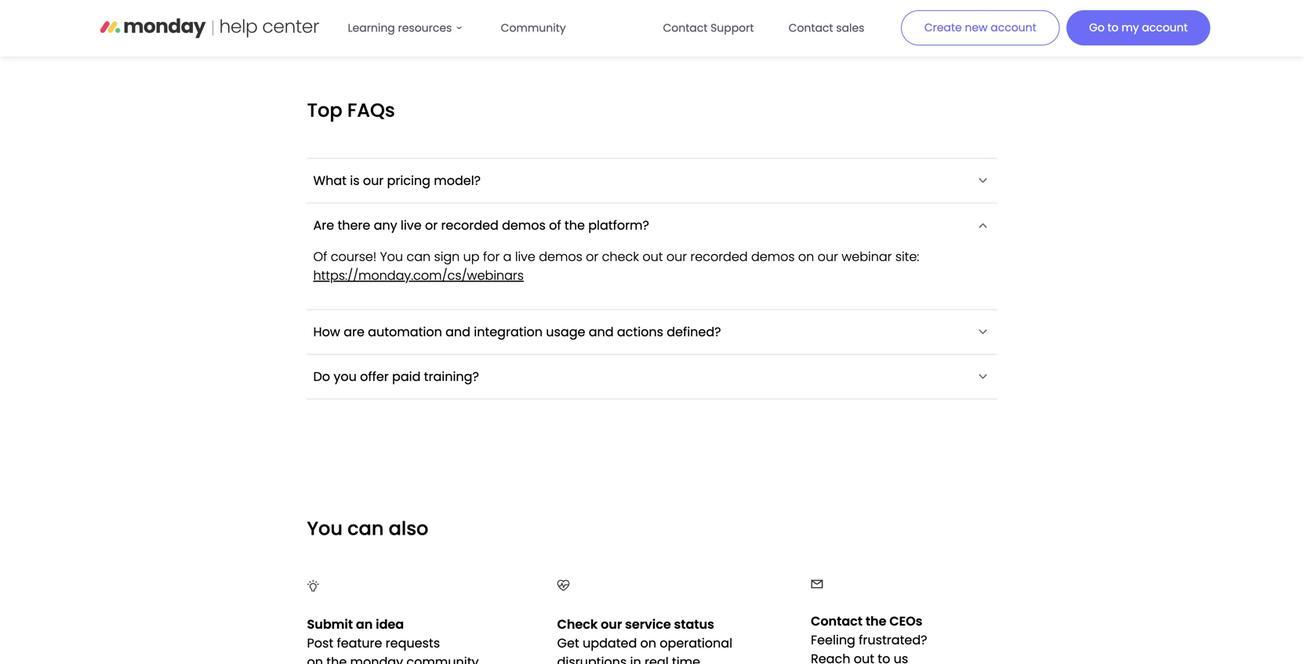 Task type: describe. For each thing, give the bounding box(es) containing it.
go to my account
[[1089, 20, 1188, 35]]

an
[[356, 616, 373, 633]]

service
[[625, 616, 671, 633]]

learning resources
[[348, 20, 452, 36]]

status
[[674, 616, 714, 633]]

ceos
[[890, 613, 923, 630]]

1 and from the left
[[446, 323, 471, 341]]

post
[[307, 635, 333, 652]]

idea
[[376, 616, 404, 633]]

integration
[[474, 323, 543, 341]]

0 horizontal spatial the
[[565, 216, 585, 234]]

check our service status get updated on operational
[[557, 616, 733, 652]]

contact support
[[663, 20, 754, 36]]

site:
[[895, 248, 919, 265]]

what
[[313, 172, 347, 189]]

resources
[[398, 20, 452, 36]]

you
[[334, 368, 357, 385]]

our inside check our service status get updated on operational
[[601, 616, 622, 633]]

learning
[[348, 20, 395, 36]]

requests
[[386, 635, 440, 652]]

0 horizontal spatial you
[[307, 516, 343, 542]]

live inside of course! you can sign up for a live demos or check out our recorded demos on our webinar site: https://monday.com/cs/webinars
[[515, 248, 536, 265]]

pricing
[[387, 172, 431, 189]]

you inside of course! you can sign up for a live demos or check out our recorded demos on our webinar site: https://monday.com/cs/webinars
[[380, 248, 403, 265]]

updated
[[583, 635, 637, 652]]

how
[[313, 323, 340, 341]]

are there any live or recorded demos of the platform?
[[313, 216, 649, 234]]

our right is
[[363, 172, 384, 189]]

paid
[[392, 368, 421, 385]]

feature
[[337, 635, 382, 652]]

can inside of course! you can sign up for a live demos or check out our recorded demos on our webinar site: https://monday.com/cs/webinars
[[407, 248, 431, 265]]

0 horizontal spatial can
[[348, 516, 384, 542]]

community
[[501, 20, 566, 36]]

faqs
[[347, 97, 395, 124]]

do
[[313, 368, 330, 385]]

contact the ceos feeling frustrated?
[[811, 613, 927, 649]]

community link
[[491, 13, 575, 44]]

are
[[344, 323, 365, 341]]

create
[[924, 20, 962, 35]]

contact for contact sales
[[789, 20, 833, 36]]

there
[[338, 216, 370, 234]]

what is our pricing model?
[[313, 172, 481, 189]]

on inside of course! you can sign up for a live demos or check out our recorded demos on our webinar site: https://monday.com/cs/webinars
[[798, 248, 814, 265]]

how are automation and integration usage and actions defined?
[[313, 323, 721, 341]]

frustrated?
[[859, 631, 927, 649]]

a
[[503, 248, 512, 265]]

recorded inside of course! you can sign up for a live demos or check out our recorded demos on our webinar site: https://monday.com/cs/webinars
[[690, 248, 748, 265]]

model?
[[434, 172, 481, 189]]

our left webinar
[[818, 248, 838, 265]]

check
[[602, 248, 639, 265]]

contact support link
[[654, 13, 763, 44]]

contact sales
[[789, 20, 865, 36]]

operational
[[660, 635, 733, 652]]

get
[[557, 635, 579, 652]]

is
[[350, 172, 360, 189]]

feeling
[[811, 631, 856, 649]]

arrow image for do you offer paid training?
[[975, 367, 991, 386]]

offer
[[360, 368, 389, 385]]

icon image for submit
[[307, 580, 320, 592]]



Task type: vqa. For each thing, say whether or not it's contained in the screenshot.
Intake at right
no



Task type: locate. For each thing, give the bounding box(es) containing it.
2 horizontal spatial icon image
[[811, 580, 824, 589]]

1 vertical spatial live
[[515, 248, 536, 265]]

1 vertical spatial can
[[348, 516, 384, 542]]

monday.com logo image
[[100, 12, 320, 44]]

demos
[[502, 216, 546, 234], [539, 248, 583, 265], [751, 248, 795, 265]]

2 arrow image from the top
[[975, 323, 991, 342]]

defined?
[[667, 323, 721, 341]]

icon image for check
[[557, 580, 570, 592]]

recorded
[[441, 216, 499, 234], [690, 248, 748, 265]]

1 horizontal spatial recorded
[[690, 248, 748, 265]]

2 and from the left
[[589, 323, 614, 341]]

arrow image for how are automation and integration usage and actions defined?
[[975, 323, 991, 342]]

create new account link
[[901, 10, 1060, 45]]

of
[[313, 248, 327, 265]]

course!
[[331, 248, 377, 265]]

contact left support
[[663, 20, 708, 36]]

arrow image
[[975, 216, 991, 235]]

icon image
[[307, 580, 320, 592], [557, 580, 570, 592], [811, 580, 824, 589]]

contact sales link
[[779, 13, 874, 44]]

1 horizontal spatial account
[[1142, 20, 1188, 35]]

contact for contact the ceos feeling frustrated?
[[811, 613, 863, 630]]

on left webinar
[[798, 248, 814, 265]]

learning resources link
[[338, 13, 476, 44]]

the up frustrated?
[[866, 613, 887, 630]]

1 vertical spatial the
[[866, 613, 887, 630]]

0 horizontal spatial icon image
[[307, 580, 320, 592]]

1 vertical spatial on
[[640, 635, 656, 652]]

1 vertical spatial arrow image
[[975, 323, 991, 342]]

1 account from the left
[[991, 20, 1037, 35]]

arrow image for what is our pricing model?
[[975, 171, 991, 190]]

1 icon image from the left
[[307, 580, 320, 592]]

contact for contact support
[[663, 20, 708, 36]]

actions
[[617, 323, 663, 341]]

0 horizontal spatial account
[[991, 20, 1037, 35]]

2 vertical spatial arrow image
[[975, 367, 991, 386]]

live right any
[[401, 216, 422, 234]]

icon image up feeling
[[811, 580, 824, 589]]

recorded up up
[[441, 216, 499, 234]]

3 arrow image from the top
[[975, 367, 991, 386]]

0 horizontal spatial live
[[401, 216, 422, 234]]

platform?
[[588, 216, 649, 234]]

of
[[549, 216, 561, 234]]

top
[[307, 97, 342, 124]]

0 vertical spatial on
[[798, 248, 814, 265]]

go
[[1089, 20, 1105, 35]]

and up 'training?'
[[446, 323, 471, 341]]

3 icon image from the left
[[811, 580, 824, 589]]

live right a
[[515, 248, 536, 265]]

0 horizontal spatial and
[[446, 323, 471, 341]]

any
[[374, 216, 397, 234]]

icon image up the check
[[557, 580, 570, 592]]

can up https://monday.com/cs/webinars link
[[407, 248, 431, 265]]

to
[[1108, 20, 1119, 35]]

submit
[[307, 616, 353, 633]]

are
[[313, 216, 334, 234]]

contact up feeling
[[811, 613, 863, 630]]

out
[[643, 248, 663, 265]]

0 horizontal spatial on
[[640, 635, 656, 652]]

you
[[380, 248, 403, 265], [307, 516, 343, 542]]

arrow image
[[975, 171, 991, 190], [975, 323, 991, 342], [975, 367, 991, 386]]

1 arrow image from the top
[[975, 171, 991, 190]]

top faqs
[[307, 97, 395, 124]]

live
[[401, 216, 422, 234], [515, 248, 536, 265]]

our right out
[[667, 248, 687, 265]]

0 horizontal spatial or
[[425, 216, 438, 234]]

0 horizontal spatial recorded
[[441, 216, 499, 234]]

1 horizontal spatial icon image
[[557, 580, 570, 592]]

on down service
[[640, 635, 656, 652]]

our
[[363, 172, 384, 189], [667, 248, 687, 265], [818, 248, 838, 265], [601, 616, 622, 633]]

icon image for contact
[[811, 580, 824, 589]]

check
[[557, 616, 598, 633]]

2 account from the left
[[1142, 20, 1188, 35]]

sales
[[836, 20, 865, 36]]

or up sign
[[425, 216, 438, 234]]

for
[[483, 248, 500, 265]]

0 vertical spatial live
[[401, 216, 422, 234]]

https://monday.com/cs/webinars
[[313, 267, 524, 284]]

1 horizontal spatial you
[[380, 248, 403, 265]]

0 vertical spatial arrow image
[[975, 171, 991, 190]]

create new account
[[924, 20, 1037, 35]]

support
[[711, 20, 754, 36]]

contact inside contact the ceos feeling frustrated?
[[811, 613, 863, 630]]

automation
[[368, 323, 442, 341]]

0 vertical spatial can
[[407, 248, 431, 265]]

1 vertical spatial you
[[307, 516, 343, 542]]

0 vertical spatial you
[[380, 248, 403, 265]]

icon image up submit
[[307, 580, 320, 592]]

do you offer paid training?
[[313, 368, 479, 385]]

and
[[446, 323, 471, 341], [589, 323, 614, 341]]

2 icon image from the left
[[557, 580, 570, 592]]

1 horizontal spatial live
[[515, 248, 536, 265]]

1 horizontal spatial the
[[866, 613, 887, 630]]

the right of
[[565, 216, 585, 234]]

training?
[[424, 368, 479, 385]]

1 horizontal spatial and
[[589, 323, 614, 341]]

go to my account link
[[1067, 10, 1211, 45]]

0 vertical spatial or
[[425, 216, 438, 234]]

of course! you can sign up for a live demos or check out our recorded demos on our webinar site: https://monday.com/cs/webinars
[[313, 248, 919, 284]]

1 vertical spatial or
[[586, 248, 599, 265]]

contact inside 'link'
[[663, 20, 708, 36]]

you can also
[[307, 516, 429, 542]]

account
[[991, 20, 1037, 35], [1142, 20, 1188, 35]]

the inside contact the ceos feeling frustrated?
[[866, 613, 887, 630]]

and right usage on the left of page
[[589, 323, 614, 341]]

usage
[[546, 323, 585, 341]]

can left the also
[[348, 516, 384, 542]]

or
[[425, 216, 438, 234], [586, 248, 599, 265]]

contact left sales
[[789, 20, 833, 36]]

1 vertical spatial recorded
[[690, 248, 748, 265]]

our up 'updated'
[[601, 616, 622, 633]]

0 vertical spatial the
[[565, 216, 585, 234]]

1 horizontal spatial on
[[798, 248, 814, 265]]

up
[[463, 248, 480, 265]]

recorded right out
[[690, 248, 748, 265]]

also
[[389, 516, 429, 542]]

on
[[798, 248, 814, 265], [640, 635, 656, 652]]

can
[[407, 248, 431, 265], [348, 516, 384, 542]]

new
[[965, 20, 988, 35]]

the
[[565, 216, 585, 234], [866, 613, 887, 630]]

webinar
[[842, 248, 892, 265]]

account right new
[[991, 20, 1037, 35]]

https://monday.com/cs/webinars link
[[313, 267, 524, 284]]

0 vertical spatial recorded
[[441, 216, 499, 234]]

contact
[[663, 20, 708, 36], [789, 20, 833, 36], [811, 613, 863, 630]]

my
[[1122, 20, 1139, 35]]

or inside of course! you can sign up for a live demos or check out our recorded demos on our webinar site: https://monday.com/cs/webinars
[[586, 248, 599, 265]]

on inside check our service status get updated on operational
[[640, 635, 656, 652]]

account right my
[[1142, 20, 1188, 35]]

submit an idea post feature requests
[[307, 616, 440, 652]]

1 horizontal spatial or
[[586, 248, 599, 265]]

or left check
[[586, 248, 599, 265]]

sign
[[434, 248, 460, 265]]

1 horizontal spatial can
[[407, 248, 431, 265]]



